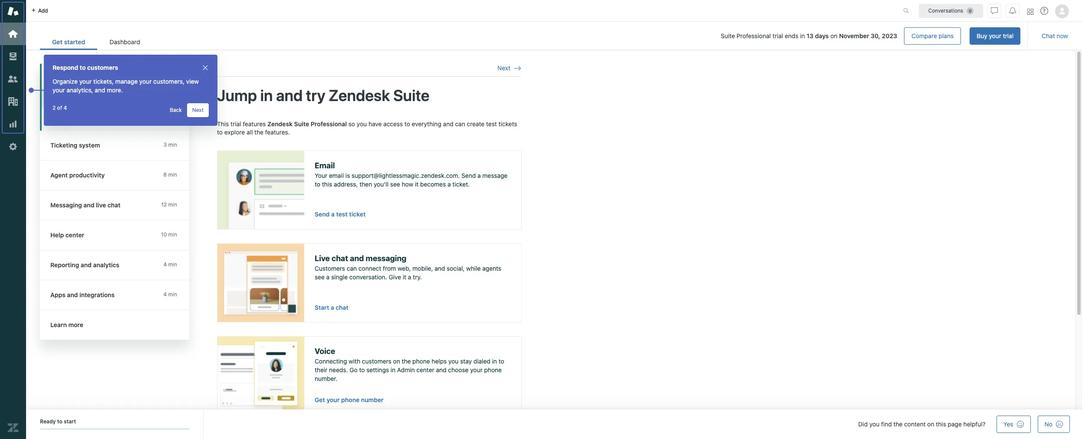 Task type: locate. For each thing, give the bounding box(es) containing it.
customers up tickets,
[[87, 64, 118, 71]]

2
[[164, 75, 167, 81], [53, 105, 56, 111]]

phone down dialed
[[485, 367, 502, 374]]

min
[[168, 75, 177, 81]]

so you have access to everything and can create test tickets to explore all the features.
[[217, 120, 518, 136]]

send up ticket.
[[462, 172, 476, 180]]

to right go on the left bottom of the page
[[359, 367, 365, 374]]

see left how
[[390, 181, 400, 188]]

0 vertical spatial this
[[322, 181, 332, 188]]

1 vertical spatial customers
[[362, 358, 392, 365]]

and right everything
[[443, 120, 454, 128]]

chat right the start
[[336, 304, 349, 311]]

it
[[415, 181, 419, 188], [403, 274, 407, 281]]

1 horizontal spatial on
[[831, 32, 838, 40]]

0 horizontal spatial suite
[[294, 120, 309, 128]]

your down email
[[315, 172, 328, 180]]

0 horizontal spatial professional
[[311, 120, 347, 128]]

0 horizontal spatial send
[[315, 211, 330, 218]]

0 horizontal spatial zendesk
[[268, 120, 293, 128]]

0 vertical spatial can
[[455, 120, 466, 128]]

their
[[315, 367, 328, 374]]

1 vertical spatial you
[[449, 358, 459, 365]]

0 horizontal spatial on
[[393, 358, 400, 365]]

trial up explore
[[231, 120, 241, 128]]

0 horizontal spatial customers
[[87, 64, 118, 71]]

1 horizontal spatial customers
[[362, 358, 392, 365]]

1 horizontal spatial next
[[498, 64, 511, 72]]

2 left of
[[53, 105, 56, 111]]

get started
[[52, 38, 85, 46]]

suite inside section
[[721, 32, 736, 40]]

get left started
[[52, 38, 63, 46]]

1 vertical spatial professional
[[311, 120, 347, 128]]

0 horizontal spatial next
[[192, 107, 204, 113]]

next button inside respond to customers dialog
[[187, 103, 209, 117]]

trial right the buy in the right top of the page
[[1004, 32, 1014, 40]]

respond to customers
[[53, 64, 118, 71]]

0 vertical spatial the
[[255, 129, 264, 136]]

you for so
[[357, 120, 367, 128]]

1 vertical spatial next
[[192, 107, 204, 113]]

2 vertical spatial you
[[870, 421, 880, 428]]

2 vertical spatial phone
[[341, 397, 360, 404]]

admin
[[397, 367, 415, 374]]

trial left ends
[[773, 32, 784, 40]]

this left page
[[937, 421, 947, 428]]

to up account
[[80, 64, 86, 71]]

section
[[159, 27, 1021, 45]]

days
[[816, 32, 829, 40]]

in right jump
[[260, 86, 273, 105]]

1 vertical spatial on
[[393, 358, 400, 365]]

you
[[357, 120, 367, 128], [449, 358, 459, 365], [870, 421, 880, 428]]

heading
[[40, 131, 198, 161], [40, 161, 198, 191], [40, 191, 198, 221], [40, 221, 198, 251], [40, 251, 198, 281], [40, 281, 198, 311], [40, 311, 198, 341]]

1 vertical spatial next button
[[187, 103, 209, 117]]

0 horizontal spatial next button
[[187, 103, 209, 117]]

and left social,
[[435, 265, 445, 273]]

1 horizontal spatial your
[[315, 172, 328, 180]]

can
[[455, 120, 466, 128], [347, 265, 357, 273]]

1 horizontal spatial the
[[402, 358, 411, 365]]

in left admin
[[391, 367, 396, 374]]

you inside footer
[[870, 421, 880, 428]]

0 vertical spatial next
[[498, 64, 511, 72]]

2 inside 2 of 4 back
[[53, 105, 56, 111]]

helpful?
[[964, 421, 986, 428]]

conversations
[[929, 7, 964, 14]]

you right so at the top left of the page
[[357, 120, 367, 128]]

0 horizontal spatial trial
[[231, 120, 241, 128]]

a down customers
[[327, 274, 330, 281]]

trial inside 'buy your trial' button
[[1004, 32, 1014, 40]]

1 horizontal spatial phone
[[413, 358, 430, 365]]

it down web,
[[403, 274, 407, 281]]

0 horizontal spatial get
[[52, 38, 63, 46]]

region
[[217, 120, 522, 440]]

buy your trial button
[[971, 27, 1021, 45]]

the inside so you have access to everything and can create test tickets to explore all the features.
[[255, 129, 264, 136]]

0 vertical spatial it
[[415, 181, 419, 188]]

messaging
[[366, 254, 407, 263]]

example of how the agent accepts an incoming phone call as well as how to log the details of the call. image
[[218, 337, 305, 415]]

footer containing did you find the content on this page helpful?
[[26, 410, 1083, 440]]

back button
[[165, 103, 187, 117]]

4
[[64, 105, 67, 111]]

on up admin
[[393, 358, 400, 365]]

footer
[[26, 410, 1083, 440]]

a right the start
[[331, 304, 334, 311]]

your
[[50, 75, 64, 82], [315, 172, 328, 180]]

you'll
[[374, 181, 389, 188]]

you for did
[[870, 421, 880, 428]]

0 vertical spatial chat
[[332, 254, 348, 263]]

0 horizontal spatial see
[[315, 274, 325, 281]]

example of conversation inside of messaging and the customer is asking the agent about changing the size of the retail order. image
[[218, 244, 305, 322]]

0 vertical spatial next button
[[498, 64, 521, 72]]

in
[[801, 32, 806, 40], [260, 86, 273, 105], [492, 358, 497, 365], [391, 367, 396, 374]]

see inside email your email is support@lightlessmagic.zendesk.com. send a message to this address, then you'll see how it becomes a ticket.
[[390, 181, 400, 188]]

1 horizontal spatial suite
[[394, 86, 430, 105]]

your right the buy in the right top of the page
[[990, 32, 1002, 40]]

customers image
[[7, 73, 19, 85]]

1 vertical spatial zendesk
[[268, 120, 293, 128]]

dashboard
[[110, 38, 140, 46]]

5 heading from the top
[[40, 251, 198, 281]]

2 horizontal spatial trial
[[1004, 32, 1014, 40]]

2 horizontal spatial the
[[894, 421, 903, 428]]

your inside button
[[990, 32, 1002, 40]]

zendesk up so at the top left of the page
[[329, 86, 390, 105]]

1 vertical spatial test
[[336, 211, 348, 218]]

on
[[831, 32, 838, 40], [393, 358, 400, 365], [928, 421, 935, 428]]

connect
[[359, 265, 382, 273]]

and up customer support channels
[[95, 86, 105, 94]]

in right dialed
[[492, 358, 497, 365]]

this
[[322, 181, 332, 188], [937, 421, 947, 428]]

on right 'content'
[[928, 421, 935, 428]]

give
[[389, 274, 401, 281]]

2 left 'min'
[[164, 75, 167, 81]]

to
[[80, 64, 86, 71], [405, 120, 410, 128], [217, 129, 223, 136], [315, 181, 321, 188], [499, 358, 505, 365], [359, 367, 365, 374], [57, 419, 62, 425]]

zendesk
[[329, 86, 390, 105], [268, 120, 293, 128]]

you right did
[[870, 421, 880, 428]]

can left create
[[455, 120, 466, 128]]

0 horizontal spatial it
[[403, 274, 407, 281]]

1 vertical spatial send
[[315, 211, 330, 218]]

1 horizontal spatial zendesk
[[329, 86, 390, 105]]

create
[[467, 120, 485, 128]]

test right create
[[487, 120, 497, 128]]

to down email
[[315, 181, 321, 188]]

0 horizontal spatial this
[[322, 181, 332, 188]]

content
[[905, 421, 926, 428]]

your down dialed
[[471, 367, 483, 374]]

professional left so at the top left of the page
[[311, 120, 347, 128]]

chat
[[332, 254, 348, 263], [336, 304, 349, 311]]

0 vertical spatial get
[[52, 38, 63, 46]]

test
[[487, 120, 497, 128], [336, 211, 348, 218]]

agents
[[483, 265, 502, 273]]

0 horizontal spatial your
[[50, 75, 64, 82]]

1 horizontal spatial next button
[[498, 64, 521, 72]]

respond to customers dialog
[[44, 55, 218, 126]]

it right how
[[415, 181, 419, 188]]

and down helps
[[436, 367, 447, 374]]

voice
[[315, 347, 335, 356]]

1 horizontal spatial trial
[[773, 32, 784, 40]]

mobile,
[[413, 265, 433, 273]]

next
[[498, 64, 511, 72], [192, 107, 204, 113]]

customers up the settings
[[362, 358, 392, 365]]

1 horizontal spatial see
[[390, 181, 400, 188]]

to inside dialog
[[80, 64, 86, 71]]

helps
[[432, 358, 447, 365]]

this down the email at the top left of the page
[[322, 181, 332, 188]]

1 vertical spatial the
[[402, 358, 411, 365]]

of
[[57, 105, 62, 111]]

1 vertical spatial this
[[937, 421, 947, 428]]

zendesk products image
[[1028, 8, 1034, 15]]

get down number.
[[315, 397, 325, 404]]

0 vertical spatial see
[[390, 181, 400, 188]]

this trial features zendesk suite professional
[[217, 120, 347, 128]]

professional left ends
[[737, 32, 771, 40]]

0 vertical spatial your
[[50, 75, 64, 82]]

0 vertical spatial you
[[357, 120, 367, 128]]

0 horizontal spatial 2
[[53, 105, 56, 111]]

customers
[[315, 265, 345, 273]]

and up connect
[[350, 254, 364, 263]]

phone up center
[[413, 358, 430, 365]]

0 horizontal spatial the
[[255, 129, 264, 136]]

0 horizontal spatial can
[[347, 265, 357, 273]]

1 horizontal spatial this
[[937, 421, 947, 428]]

0 vertical spatial suite
[[721, 32, 736, 40]]

2 vertical spatial suite
[[294, 120, 309, 128]]

0 vertical spatial 2
[[164, 75, 167, 81]]

and inside voice connecting with customers on the phone helps you stay dialed in to their needs. go to settings in admin center and choose your phone number.
[[436, 367, 447, 374]]

tab list containing get started
[[40, 34, 152, 50]]

1 vertical spatial see
[[315, 274, 325, 281]]

you up choose
[[449, 358, 459, 365]]

phone left number
[[341, 397, 360, 404]]

1 horizontal spatial 2
[[164, 75, 167, 81]]

customers,
[[153, 78, 185, 85]]

1 vertical spatial 2
[[53, 105, 56, 111]]

phone
[[413, 358, 430, 365], [485, 367, 502, 374], [341, 397, 360, 404]]

1 vertical spatial can
[[347, 265, 357, 273]]

0 horizontal spatial you
[[357, 120, 367, 128]]

the up admin
[[402, 358, 411, 365]]

1 vertical spatial chat
[[336, 304, 349, 311]]

2 for 2 of 4 back
[[53, 105, 56, 111]]

number.
[[315, 375, 338, 382]]

on right days
[[831, 32, 838, 40]]

your right manage on the top
[[139, 78, 152, 85]]

1 horizontal spatial professional
[[737, 32, 771, 40]]

suite
[[721, 32, 736, 40], [394, 86, 430, 105], [294, 120, 309, 128]]

1 horizontal spatial test
[[487, 120, 497, 128]]

send left ticket
[[315, 211, 330, 218]]

can up single
[[347, 265, 357, 273]]

0 vertical spatial test
[[487, 120, 497, 128]]

0 vertical spatial send
[[462, 172, 476, 180]]

and
[[276, 86, 303, 105], [95, 86, 105, 94], [443, 120, 454, 128], [350, 254, 364, 263], [435, 265, 445, 273], [436, 367, 447, 374]]

get inside region
[[315, 397, 325, 404]]

customers inside voice connecting with customers on the phone helps you stay dialed in to their needs. go to settings in admin center and choose your phone number.
[[362, 358, 392, 365]]

chat
[[1043, 32, 1056, 40]]

main element
[[0, 0, 26, 440]]

live
[[315, 254, 330, 263]]

1 horizontal spatial it
[[415, 181, 419, 188]]

1 horizontal spatial you
[[449, 358, 459, 365]]

1 vertical spatial suite
[[394, 86, 430, 105]]

this inside email your email is support@lightlessmagic.zendesk.com. send a message to this address, then you'll see how it becomes a ticket.
[[322, 181, 332, 188]]

send inside email your email is support@lightlessmagic.zendesk.com. send a message to this address, then you'll see how it becomes a ticket.
[[462, 172, 476, 180]]

start a chat
[[315, 304, 349, 311]]

0 horizontal spatial phone
[[341, 397, 360, 404]]

0 vertical spatial customers
[[87, 64, 118, 71]]

1 vertical spatial phone
[[485, 367, 502, 374]]

you inside so you have access to everything and can create test tickets to explore all the features.
[[357, 120, 367, 128]]

this inside footer
[[937, 421, 947, 428]]

2 vertical spatial on
[[928, 421, 935, 428]]

1 horizontal spatial send
[[462, 172, 476, 180]]

zendesk inside region
[[268, 120, 293, 128]]

to left start
[[57, 419, 62, 425]]

6 heading from the top
[[40, 281, 198, 311]]

address,
[[334, 181, 358, 188]]

chat up customers
[[332, 254, 348, 263]]

1 vertical spatial get
[[315, 397, 325, 404]]

you inside voice connecting with customers on the phone helps you stay dialed in to their needs. go to settings in admin center and choose your phone number.
[[449, 358, 459, 365]]

buy your trial
[[977, 32, 1014, 40]]

yes
[[1004, 421, 1014, 428]]

next button
[[498, 64, 521, 72], [187, 103, 209, 117]]

is
[[346, 172, 350, 180]]

get your phone number
[[315, 397, 384, 404]]

next inside respond to customers dialog
[[192, 107, 204, 113]]

0 vertical spatial on
[[831, 32, 838, 40]]

chat inside live chat and messaging customers can connect from web, mobile, and social, while agents see a single conversation. give it a try.
[[332, 254, 348, 263]]

1 vertical spatial your
[[315, 172, 328, 180]]

2 horizontal spatial on
[[928, 421, 935, 428]]

and left try
[[276, 86, 303, 105]]

1 horizontal spatial can
[[455, 120, 466, 128]]

the right the find
[[894, 421, 903, 428]]

1 horizontal spatial get
[[315, 397, 325, 404]]

did you find the content on this page helpful?
[[859, 421, 986, 428]]

2 horizontal spatial you
[[870, 421, 880, 428]]

account
[[65, 75, 89, 82]]

your down respond
[[50, 75, 64, 82]]

have
[[369, 120, 382, 128]]

send
[[462, 172, 476, 180], [315, 211, 330, 218]]

0 horizontal spatial test
[[336, 211, 348, 218]]

get help image
[[1041, 7, 1049, 15]]

zendesk image
[[7, 423, 19, 434]]

0 vertical spatial zendesk
[[329, 86, 390, 105]]

2 inside your account 'heading'
[[164, 75, 167, 81]]

jump in and try zendesk suite
[[217, 86, 430, 105]]

to right dialed
[[499, 358, 505, 365]]

see down customers
[[315, 274, 325, 281]]

features
[[243, 120, 266, 128]]

zendesk up 'features.'
[[268, 120, 293, 128]]

1 vertical spatial it
[[403, 274, 407, 281]]

2 of 4 back
[[53, 105, 182, 113]]

the right all
[[255, 129, 264, 136]]

ready
[[40, 419, 56, 425]]

example of email conversation inside of the ticketing system and the customer is asking the agent about reimbursement policy. image
[[218, 151, 305, 229]]

get
[[52, 38, 63, 46], [315, 397, 325, 404]]

section containing suite professional trial ends in
[[159, 27, 1021, 45]]

more.
[[107, 86, 123, 94]]

organizations image
[[7, 96, 19, 107]]

while
[[467, 265, 481, 273]]

test left ticket
[[336, 211, 348, 218]]

0 vertical spatial professional
[[737, 32, 771, 40]]

tab list
[[40, 34, 152, 50]]

a
[[478, 172, 481, 180], [448, 181, 451, 188], [331, 211, 335, 218], [327, 274, 330, 281], [408, 274, 412, 281], [331, 304, 334, 311]]

started
[[64, 38, 85, 46]]

features.
[[265, 129, 290, 136]]

2 horizontal spatial suite
[[721, 32, 736, 40]]



Task type: describe. For each thing, give the bounding box(es) containing it.
live chat and messaging customers can connect from web, mobile, and social, while agents see a single conversation. give it a try.
[[315, 254, 502, 281]]

tickets,
[[93, 78, 114, 85]]

November 30, 2023 text field
[[840, 32, 898, 40]]

2 vertical spatial the
[[894, 421, 903, 428]]

get for get started
[[52, 38, 63, 46]]

2 heading from the top
[[40, 161, 198, 191]]

and inside so you have access to everything and can create test tickets to explore all the features.
[[443, 120, 454, 128]]

suite professional trial ends in 13 days on november 30, 2023
[[721, 32, 898, 40]]

voice connecting with customers on the phone helps you stay dialed in to their needs. go to settings in admin center and choose your phone number.
[[315, 347, 505, 382]]

region containing email
[[217, 120, 522, 440]]

trial inside region
[[231, 120, 241, 128]]

no button
[[1038, 416, 1071, 434]]

page
[[949, 421, 963, 428]]

your down organize
[[53, 86, 65, 94]]

a inside 'button'
[[331, 304, 334, 311]]

reporting image
[[7, 119, 19, 130]]

all
[[247, 129, 253, 136]]

can inside so you have access to everything and can create test tickets to explore all the features.
[[455, 120, 466, 128]]

a left message
[[478, 172, 481, 180]]

then
[[360, 181, 372, 188]]

progress-bar progress bar
[[40, 429, 189, 431]]

your down number.
[[327, 397, 340, 404]]

zendesk inside content-title region
[[329, 86, 390, 105]]

email
[[315, 161, 335, 170]]

dashboard tab
[[97, 34, 152, 50]]

web,
[[398, 265, 411, 273]]

it inside live chat and messaging customers can connect from web, mobile, and social, while agents see a single conversation. give it a try.
[[403, 274, 407, 281]]

professional inside region
[[311, 120, 347, 128]]

trial for professional
[[773, 32, 784, 40]]

in left 13
[[801, 32, 806, 40]]

your account heading
[[40, 64, 189, 88]]

your inside voice connecting with customers on the phone helps you stay dialed in to their needs. go to settings in admin center and choose your phone number.
[[471, 367, 483, 374]]

conversation.
[[350, 274, 387, 281]]

everything
[[412, 120, 442, 128]]

next for the top next button
[[498, 64, 511, 72]]

email
[[329, 172, 344, 180]]

get for get your phone number
[[315, 397, 325, 404]]

compare plans button
[[905, 27, 962, 45]]

conversations button
[[920, 4, 984, 18]]

dialed
[[474, 358, 491, 365]]

test inside so you have access to everything and can create test tickets to explore all the features.
[[487, 120, 497, 128]]

can inside live chat and messaging customers can connect from web, mobile, and social, while agents see a single conversation. give it a try.
[[347, 265, 357, 273]]

a left ticket.
[[448, 181, 451, 188]]

and inside content-title region
[[276, 86, 303, 105]]

2023
[[882, 32, 898, 40]]

zendesk support image
[[7, 6, 19, 17]]

to right "access"
[[405, 120, 410, 128]]

settings
[[367, 367, 389, 374]]

views image
[[7, 51, 19, 62]]

access
[[384, 120, 403, 128]]

yes button
[[997, 416, 1031, 434]]

2 min
[[164, 75, 177, 81]]

respond
[[53, 64, 78, 71]]

email your email is support@lightlessmagic.zendesk.com. send a message to this address, then you'll see how it becomes a ticket.
[[315, 161, 508, 188]]

7 heading from the top
[[40, 311, 198, 341]]

your up analytics,
[[79, 78, 92, 85]]

connecting
[[315, 358, 347, 365]]

in inside content-title region
[[260, 86, 273, 105]]

0 vertical spatial phone
[[413, 358, 430, 365]]

customer
[[61, 94, 90, 102]]

customer support channels button
[[42, 88, 189, 108]]

content-title region
[[217, 86, 521, 106]]

organize
[[53, 78, 78, 85]]

this
[[217, 120, 229, 128]]

a left ticket
[[331, 211, 335, 218]]

your account
[[50, 75, 89, 82]]

explore
[[224, 129, 245, 136]]

get your phone number link
[[315, 397, 384, 404]]

to down this
[[217, 129, 223, 136]]

no
[[1045, 421, 1053, 428]]

compare plans
[[912, 32, 954, 40]]

start
[[64, 419, 76, 425]]

customer support channels
[[61, 94, 142, 102]]

on inside voice connecting with customers on the phone helps you stay dialed in to their needs. go to settings in admin center and choose your phone number.
[[393, 358, 400, 365]]

start
[[315, 304, 329, 311]]

chat now button
[[1036, 27, 1076, 45]]

message
[[483, 172, 508, 180]]

to inside email your email is support@lightlessmagic.zendesk.com. send a message to this address, then you'll see how it becomes a ticket.
[[315, 181, 321, 188]]

the inside voice connecting with customers on the phone helps you stay dialed in to their needs. go to settings in admin center and choose your phone number.
[[402, 358, 411, 365]]

try
[[306, 86, 326, 105]]

manage
[[115, 78, 138, 85]]

see inside live chat and messaging customers can connect from web, mobile, and social, while agents see a single conversation. give it a try.
[[315, 274, 325, 281]]

your inside your account 'heading'
[[50, 75, 64, 82]]

13
[[807, 32, 814, 40]]

channels
[[116, 94, 142, 102]]

becomes
[[420, 181, 446, 188]]

trial for your
[[1004, 32, 1014, 40]]

from
[[383, 265, 396, 273]]

analytics,
[[67, 86, 93, 94]]

admin image
[[7, 141, 19, 152]]

try.
[[413, 274, 422, 281]]

customers inside dialog
[[87, 64, 118, 71]]

go
[[350, 367, 358, 374]]

3 heading from the top
[[40, 191, 198, 221]]

stay
[[461, 358, 472, 365]]

30,
[[871, 32, 881, 40]]

now
[[1057, 32, 1069, 40]]

how
[[402, 181, 414, 188]]

your inside email your email is support@lightlessmagic.zendesk.com. send a message to this address, then you'll see how it becomes a ticket.
[[315, 172, 328, 180]]

ends
[[785, 32, 799, 40]]

suite inside region
[[294, 120, 309, 128]]

number
[[361, 397, 384, 404]]

organize your tickets, manage your customers, view your analytics, and more.
[[53, 78, 199, 94]]

chat inside 'button'
[[336, 304, 349, 311]]

needs.
[[329, 367, 348, 374]]

suite inside content-title region
[[394, 86, 430, 105]]

choose
[[448, 367, 469, 374]]

november
[[840, 32, 870, 40]]

ticket.
[[453, 181, 470, 188]]

get started image
[[7, 28, 19, 40]]

chat now
[[1043, 32, 1069, 40]]

support@lightlessmagic.zendesk.com.
[[352, 172, 460, 180]]

it inside email your email is support@lightlessmagic.zendesk.com. send a message to this address, then you'll see how it becomes a ticket.
[[415, 181, 419, 188]]

center
[[417, 367, 435, 374]]

ticket
[[349, 211, 366, 218]]

view
[[186, 78, 199, 85]]

back
[[170, 107, 182, 113]]

1 heading from the top
[[40, 131, 198, 161]]

did
[[859, 421, 868, 428]]

support
[[91, 94, 114, 102]]

so
[[349, 120, 355, 128]]

next for next button in respond to customers dialog
[[192, 107, 204, 113]]

2 horizontal spatial phone
[[485, 367, 502, 374]]

plans
[[939, 32, 954, 40]]

start a chat button
[[315, 304, 349, 312]]

2 for 2 min
[[164, 75, 167, 81]]

find
[[882, 421, 893, 428]]

and inside organize your tickets, manage your customers, view your analytics, and more.
[[95, 86, 105, 94]]

close image
[[202, 64, 209, 71]]

4 heading from the top
[[40, 221, 198, 251]]

a left try.
[[408, 274, 412, 281]]

ready to start
[[40, 419, 76, 425]]



Task type: vqa. For each thing, say whether or not it's contained in the screenshot.
try.
yes



